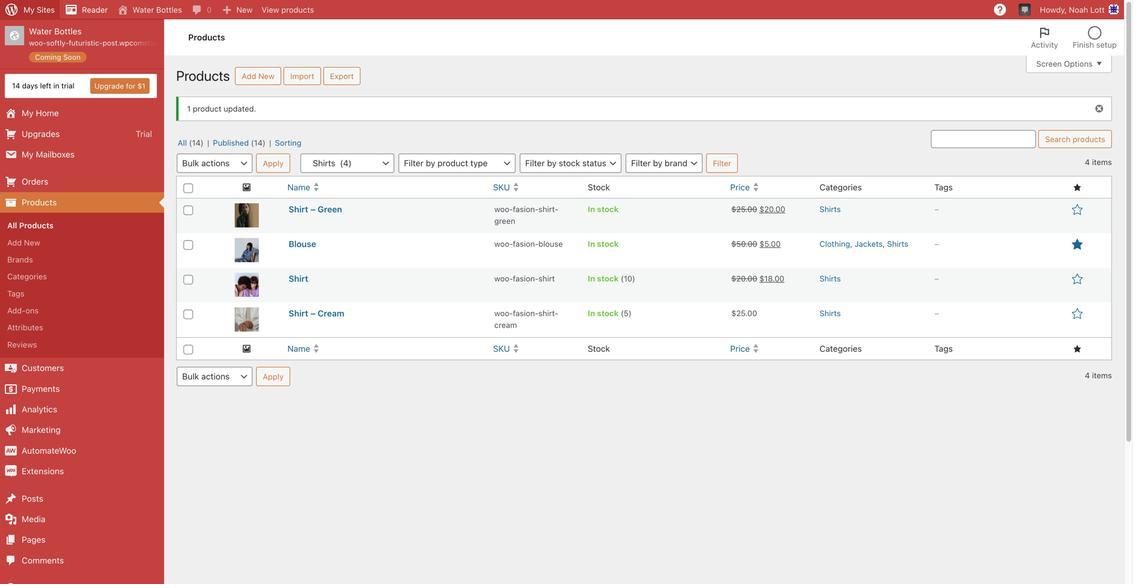Task type: describe. For each thing, give the bounding box(es) containing it.
brands
[[7, 255, 33, 264]]

for
[[126, 82, 136, 90]]

view products
[[262, 5, 314, 14]]

1 | from the left
[[207, 138, 209, 147]]

automatewoo
[[22, 446, 76, 456]]

– for shirt – cream
[[935, 309, 940, 318]]

pages link
[[0, 530, 164, 550]]

(5)
[[621, 309, 632, 318]]

finish setup
[[1073, 40, 1117, 49]]

products up the brands
[[19, 221, 54, 230]]

mailboxes
[[36, 149, 75, 159]]

jackets link
[[855, 239, 883, 249]]

name for second name "link" from the bottom
[[288, 182, 310, 192]]

categories inside the categories "link"
[[7, 272, 47, 281]]

2 , from the left
[[883, 239, 886, 249]]

all products link
[[0, 217, 164, 234]]

1 horizontal spatial 20.00
[[765, 205, 786, 214]]

export
[[330, 72, 354, 81]]

tags link
[[0, 285, 164, 302]]

– for shirt
[[935, 274, 940, 283]]

shirt for shirt – green
[[289, 204, 308, 214]]

stock for 1st name "link" from the bottom of the page
[[588, 344, 610, 354]]

post.wpcomstaging.com
[[103, 39, 186, 47]]

reviews link
[[0, 336, 164, 353]]

clothing
[[820, 239, 851, 249]]

shirt – green
[[289, 204, 342, 214]]

shirts for shirt
[[820, 274, 841, 283]]

my for my mailboxes
[[22, 149, 34, 159]]

14
[[12, 82, 20, 90]]

view products link
[[258, 0, 319, 19]]

shirt – cream
[[289, 309, 345, 319]]

$ 25.00
[[732, 309, 758, 318]]

sorting link
[[274, 137, 303, 149]]

attributes
[[7, 323, 43, 332]]

reader
[[82, 5, 108, 14]]

upgrade for $1 button
[[90, 78, 150, 94]]

toolbar navigation
[[0, 0, 1125, 22]]

$ 20.00 $ 18.00
[[732, 274, 785, 283]]

in stock for shirt – green
[[588, 205, 619, 214]]

1
[[187, 104, 191, 113]]

woo- for shirt – cream
[[495, 309, 513, 318]]

my mailboxes
[[22, 149, 75, 159]]

home
[[36, 108, 59, 118]]

tags for 1st name "link" from the bottom of the page
[[935, 344, 953, 354]]

2 name link from the top
[[283, 338, 489, 360]]

sku for 1st name "link" from the bottom of the page
[[493, 344, 510, 354]]

fasion- for blouse
[[513, 239, 539, 249]]

1 product updated.
[[187, 104, 256, 113]]

noah
[[1070, 5, 1089, 14]]

0 link
[[187, 0, 217, 19]]

water bottles link
[[113, 0, 187, 19]]

jackets
[[855, 239, 883, 249]]

1 items from the top
[[1093, 158, 1113, 167]]

activity button
[[1024, 19, 1066, 56]]

all for all (14) | published (14) | sorting
[[178, 138, 187, 147]]

import link
[[284, 67, 321, 85]]

shirts for shirt – cream
[[820, 309, 841, 318]]

sorting
[[275, 138, 302, 147]]

upgrades
[[22, 129, 60, 139]]

shirt for shirt – cream
[[289, 309, 308, 319]]

futuristic-
[[69, 39, 103, 47]]

my mailboxes link
[[0, 144, 164, 165]]

categories for second name "link" from the bottom
[[820, 182, 862, 192]]

trial
[[136, 129, 152, 139]]

add new link for brands
[[0, 234, 164, 251]]

trial
[[61, 82, 74, 90]]

updated.
[[224, 104, 256, 113]]

extensions
[[22, 466, 64, 476]]

woo- for blouse
[[495, 239, 513, 249]]

main menu navigation
[[0, 19, 186, 584]]

2 (14) from the left
[[251, 138, 266, 147]]

all (14) | published (14) | sorting
[[178, 138, 302, 147]]

blouse
[[539, 239, 563, 249]]

woo- inside water bottles woo-softly-futuristic-post.wpcomstaging.com coming soon
[[29, 39, 46, 47]]

shirt
[[539, 274, 555, 283]]

sku for second name "link" from the bottom
[[493, 182, 510, 192]]

fasion- for shirt
[[513, 274, 539, 283]]

shirt – cream link
[[289, 309, 345, 319]]

$ 25.00 $ 20.00
[[732, 205, 786, 214]]

– for shirt – green
[[935, 205, 940, 214]]

posts link
[[0, 489, 164, 509]]

woo-fasion-shirt- green
[[495, 205, 559, 226]]

in stock for blouse
[[588, 239, 619, 249]]

finish setup button
[[1066, 19, 1125, 56]]

$ up '50.00' on the right
[[732, 205, 737, 214]]

– for blouse
[[935, 239, 940, 249]]

25.00 for shirt – green
[[737, 205, 758, 214]]

18.00
[[765, 274, 785, 283]]

25.00 for shirt – cream
[[737, 309, 758, 318]]

finish
[[1073, 40, 1095, 49]]

green
[[495, 217, 516, 226]]

water bottles woo-softly-futuristic-post.wpcomstaging.com coming soon
[[29, 26, 186, 61]]

clothing link
[[820, 239, 851, 249]]

14 days left in trial
[[12, 82, 74, 90]]

add new for brands
[[7, 238, 40, 247]]

cream
[[318, 309, 345, 319]]

shirt- for cream
[[539, 309, 559, 318]]

price link for 1st name "link" from the bottom of the page
[[726, 338, 814, 360]]

price for second name "link" from the bottom
[[731, 182, 750, 192]]

shirt- for green
[[539, 205, 559, 214]]

media link
[[0, 509, 164, 530]]

$ up $ 25.00
[[732, 274, 737, 283]]

bottles for water bottles
[[156, 5, 182, 14]]

2 4 from the top
[[1086, 371, 1091, 380]]

1 stock from the top
[[597, 205, 619, 214]]

bottles for water bottles woo-softly-futuristic-post.wpcomstaging.com coming soon
[[54, 26, 82, 36]]

3 in from the top
[[588, 274, 595, 283]]

tags inside 'link'
[[7, 289, 24, 298]]

view
[[262, 5, 279, 14]]

2 in from the top
[[588, 239, 595, 249]]

woo-fasion-blouse
[[495, 239, 563, 249]]

clothing , jackets , shirts
[[820, 239, 909, 249]]

payments link
[[0, 379, 164, 399]]

$1
[[138, 82, 145, 90]]

2 4 items from the top
[[1086, 371, 1113, 380]]

3 stock from the top
[[597, 274, 619, 283]]

0
[[207, 5, 212, 14]]

new for import
[[259, 72, 275, 81]]

marketing link
[[0, 420, 164, 441]]

$ down $ 50.00 $ 5.00
[[760, 274, 765, 283]]

analytics
[[22, 404, 57, 414]]

brands link
[[0, 251, 164, 268]]

add-
[[7, 306, 25, 315]]

all products
[[7, 221, 54, 230]]

orders
[[22, 177, 48, 187]]

1 vertical spatial 20.00
[[737, 274, 758, 283]]

upgrade for $1
[[94, 82, 145, 90]]

add for import
[[242, 72, 256, 81]]



Task type: vqa. For each thing, say whether or not it's contained in the screenshot.
SKU LINK
yes



Task type: locate. For each thing, give the bounding box(es) containing it.
sites
[[37, 5, 55, 14]]

posts
[[22, 494, 43, 504]]

|
[[207, 138, 209, 147], [269, 138, 271, 147]]

my for my home
[[22, 108, 34, 118]]

4 in from the top
[[588, 309, 595, 318]]

my down upgrades
[[22, 149, 34, 159]]

fasion- inside woo-fasion-shirt- cream
[[513, 309, 539, 318]]

0 horizontal spatial all
[[7, 221, 17, 230]]

fasion-
[[513, 205, 539, 214], [513, 239, 539, 249], [513, 274, 539, 283], [513, 309, 539, 318]]

1 stock from the top
[[588, 182, 610, 192]]

1 sku from the top
[[493, 182, 510, 192]]

fasion- for shirt – green
[[513, 205, 539, 214]]

2 horizontal spatial new
[[259, 72, 275, 81]]

in
[[53, 82, 59, 90]]

None submit
[[1039, 130, 1113, 148], [256, 154, 290, 173], [707, 154, 738, 173], [256, 367, 290, 386], [1039, 130, 1113, 148], [256, 154, 290, 173], [707, 154, 738, 173], [256, 367, 290, 386]]

add
[[242, 72, 256, 81], [7, 238, 22, 247]]

1 vertical spatial items
[[1093, 371, 1113, 380]]

my inside my home 'link'
[[22, 108, 34, 118]]

0 vertical spatial price link
[[726, 177, 814, 198]]

add new for import
[[242, 72, 275, 81]]

fasion- down "woo-fasion-shirt- green"
[[513, 239, 539, 249]]

20.00 left 18.00 on the right
[[737, 274, 758, 283]]

1 name link from the top
[[283, 177, 489, 198]]

new inside main menu navigation
[[24, 238, 40, 247]]

1 vertical spatial price link
[[726, 338, 814, 360]]

0 vertical spatial 20.00
[[765, 205, 786, 214]]

customers link
[[0, 358, 164, 379]]

| left the sorting
[[269, 138, 271, 147]]

woo- up cream
[[495, 309, 513, 318]]

shirt left cream
[[289, 309, 308, 319]]

price link up $ 25.00 $ 20.00
[[726, 177, 814, 198]]

0 vertical spatial tags
[[935, 182, 953, 192]]

1 vertical spatial add new link
[[0, 234, 164, 251]]

howdy, noah lott
[[1041, 5, 1105, 14]]

stock
[[588, 182, 610, 192], [588, 344, 610, 354]]

0 vertical spatial new
[[236, 5, 253, 14]]

0 vertical spatial all
[[178, 138, 187, 147]]

0 horizontal spatial bottles
[[54, 26, 82, 36]]

1 vertical spatial price
[[731, 344, 750, 354]]

0 horizontal spatial (14)
[[189, 138, 204, 147]]

add-ons link
[[0, 302, 164, 319]]

1 vertical spatial stock
[[588, 344, 610, 354]]

2 fasion- from the top
[[513, 239, 539, 249]]

my home
[[22, 108, 59, 118]]

1 vertical spatial water
[[29, 26, 52, 36]]

shirt- up blouse
[[539, 205, 559, 214]]

(10)
[[621, 274, 636, 283]]

sku down cream
[[493, 344, 510, 354]]

price up $ 25.00 $ 20.00
[[731, 182, 750, 192]]

0 vertical spatial my
[[24, 5, 35, 14]]

1 vertical spatial in stock
[[588, 239, 619, 249]]

screen
[[1037, 59, 1062, 68]]

1 , from the left
[[851, 239, 853, 249]]

days
[[22, 82, 38, 90]]

bottles inside water bottles woo-softly-futuristic-post.wpcomstaging.com coming soon
[[54, 26, 82, 36]]

1 horizontal spatial add new
[[242, 72, 275, 81]]

price
[[731, 182, 750, 192], [731, 344, 750, 354]]

payments
[[22, 384, 60, 394]]

2 stock from the top
[[597, 239, 619, 249]]

lott
[[1091, 5, 1105, 14]]

products down 0
[[188, 32, 225, 42]]

25.00 up '50.00' on the right
[[737, 205, 758, 214]]

0 vertical spatial add new link
[[235, 67, 281, 85]]

all right trial
[[178, 138, 187, 147]]

0 vertical spatial stock
[[588, 182, 610, 192]]

bottles inside toolbar navigation
[[156, 5, 182, 14]]

0 horizontal spatial add new
[[7, 238, 40, 247]]

1 horizontal spatial |
[[269, 138, 271, 147]]

add for brands
[[7, 238, 22, 247]]

upgrade
[[94, 82, 124, 90]]

cream
[[495, 321, 517, 330]]

1 vertical spatial name
[[288, 344, 310, 354]]

export link
[[324, 67, 361, 85]]

add new up updated.
[[242, 72, 275, 81]]

water inside water bottles woo-softly-futuristic-post.wpcomstaging.com coming soon
[[29, 26, 52, 36]]

2 vertical spatial shirt
[[289, 309, 308, 319]]

shirts link for shirt – green
[[820, 205, 841, 214]]

softly-
[[46, 39, 69, 47]]

soon
[[63, 53, 81, 61]]

price link down $ 25.00
[[726, 338, 814, 360]]

2 price link from the top
[[726, 338, 814, 360]]

new left import link on the top left of page
[[259, 72, 275, 81]]

woo- for shirt
[[495, 274, 513, 283]]

my inside my mailboxes link
[[22, 149, 34, 159]]

analytics link
[[0, 399, 164, 420]]

water inside the 'water bottles' link
[[133, 5, 154, 14]]

water up post.wpcomstaging.com
[[133, 5, 154, 14]]

, left jackets "link"
[[851, 239, 853, 249]]

my sites link
[[0, 0, 60, 19]]

2 shirt- from the top
[[539, 309, 559, 318]]

1 price from the top
[[731, 182, 750, 192]]

1 vertical spatial new
[[259, 72, 275, 81]]

1 in stock from the top
[[588, 205, 619, 214]]

sku up green
[[493, 182, 510, 192]]

0 horizontal spatial add new link
[[0, 234, 164, 251]]

1 vertical spatial sku link
[[489, 338, 582, 360]]

fasion- for shirt – cream
[[513, 309, 539, 318]]

1 horizontal spatial ,
[[883, 239, 886, 249]]

2 vertical spatial new
[[24, 238, 40, 247]]

1 vertical spatial categories
[[7, 272, 47, 281]]

1 vertical spatial bottles
[[54, 26, 82, 36]]

3 fasion- from the top
[[513, 274, 539, 283]]

shirt left green at the left top
[[289, 204, 308, 214]]

new for brands
[[24, 238, 40, 247]]

left
[[40, 82, 51, 90]]

price link for second name "link" from the bottom
[[726, 177, 814, 198]]

0 vertical spatial water
[[133, 5, 154, 14]]

1 vertical spatial tags
[[7, 289, 24, 298]]

name for 1st name "link" from the bottom of the page
[[288, 344, 310, 354]]

1 vertical spatial shirt
[[289, 274, 308, 284]]

1 in from the top
[[588, 205, 595, 214]]

my sites
[[24, 5, 55, 14]]

shirt link
[[289, 274, 308, 284]]

sku link
[[489, 177, 582, 198], [489, 338, 582, 360]]

2 name from the top
[[288, 344, 310, 354]]

2 sku link from the top
[[489, 338, 582, 360]]

new link
[[217, 0, 258, 19]]

, right clothing
[[883, 239, 886, 249]]

howdy,
[[1041, 5, 1067, 14]]

0 vertical spatial 25.00
[[737, 205, 758, 214]]

add new link for import
[[235, 67, 281, 85]]

1 shirt- from the top
[[539, 205, 559, 214]]

blouse
[[289, 239, 316, 249]]

tab list
[[1024, 19, 1125, 56]]

$
[[732, 205, 737, 214], [760, 205, 765, 214], [732, 239, 737, 249], [760, 239, 765, 249], [732, 274, 737, 283], [760, 274, 765, 283], [732, 309, 737, 318]]

shirt- inside "woo-fasion-shirt- green"
[[539, 205, 559, 214]]

products down orders
[[22, 197, 57, 207]]

reviews
[[7, 340, 37, 349]]

1 shirt from the top
[[289, 204, 308, 214]]

my home link
[[0, 103, 164, 124]]

my for my sites
[[24, 5, 35, 14]]

0 vertical spatial bottles
[[156, 5, 182, 14]]

add new link
[[235, 67, 281, 85], [0, 234, 164, 251]]

new left view
[[236, 5, 253, 14]]

comments link
[[0, 550, 164, 571]]

0 vertical spatial in stock
[[588, 205, 619, 214]]

$ right '50.00' on the right
[[760, 239, 765, 249]]

0 horizontal spatial new
[[24, 238, 40, 247]]

shirts link for shirt – cream
[[820, 309, 841, 318]]

bottles left 0 link
[[156, 5, 182, 14]]

0 vertical spatial shirt
[[289, 204, 308, 214]]

$ up $ 50.00 $ 5.00
[[760, 205, 765, 214]]

shirt- down shirt
[[539, 309, 559, 318]]

product
[[193, 104, 222, 113]]

0 vertical spatial name
[[288, 182, 310, 192]]

2 in stock from the top
[[588, 239, 619, 249]]

add up updated.
[[242, 72, 256, 81]]

0 vertical spatial sku
[[493, 182, 510, 192]]

4 stock from the top
[[597, 309, 619, 318]]

water up softly-
[[29, 26, 52, 36]]

$ left 5.00
[[732, 239, 737, 249]]

price for 1st name "link" from the bottom of the page
[[731, 344, 750, 354]]

1 vertical spatial 4 items
[[1086, 371, 1113, 380]]

shirt for shirt link
[[289, 274, 308, 284]]

0 vertical spatial add
[[242, 72, 256, 81]]

published
[[213, 138, 249, 147]]

1 horizontal spatial new
[[236, 5, 253, 14]]

sku link for 1st name "link" from the bottom of the page
[[489, 338, 582, 360]]

woo- down woo-fasion-blouse
[[495, 274, 513, 283]]

shirts link for shirt
[[820, 274, 841, 283]]

shirts
[[820, 205, 841, 214], [888, 239, 909, 249], [820, 274, 841, 283], [820, 309, 841, 318]]

water for water bottles
[[133, 5, 154, 14]]

woo- down green
[[495, 239, 513, 249]]

setup
[[1097, 40, 1117, 49]]

1 horizontal spatial bottles
[[156, 5, 182, 14]]

(14) right published
[[251, 138, 266, 147]]

fasion- up green
[[513, 205, 539, 214]]

1 vertical spatial add new
[[7, 238, 40, 247]]

add new up the brands
[[7, 238, 40, 247]]

shirts for shirt – green
[[820, 205, 841, 214]]

0 vertical spatial shirt-
[[539, 205, 559, 214]]

2 price from the top
[[731, 344, 750, 354]]

2 items from the top
[[1093, 371, 1113, 380]]

customers
[[22, 363, 64, 373]]

1 4 from the top
[[1086, 158, 1091, 167]]

items
[[1093, 158, 1113, 167], [1093, 371, 1113, 380]]

0 horizontal spatial ,
[[851, 239, 853, 249]]

25.00 down $ 20.00 $ 18.00
[[737, 309, 758, 318]]

2 stock from the top
[[588, 344, 610, 354]]

name
[[288, 182, 310, 192], [288, 344, 310, 354]]

0 vertical spatial items
[[1093, 158, 1113, 167]]

add new link up updated.
[[235, 67, 281, 85]]

woo- up green
[[495, 205, 513, 214]]

products up product
[[176, 68, 230, 84]]

blouse link
[[289, 239, 316, 249]]

new inside new link
[[236, 5, 253, 14]]

1 vertical spatial shirt-
[[539, 309, 559, 318]]

2 vertical spatial my
[[22, 149, 34, 159]]

1 vertical spatial my
[[22, 108, 34, 118]]

1 fasion- from the top
[[513, 205, 539, 214]]

water bottles
[[133, 5, 182, 14]]

shirt-
[[539, 205, 559, 214], [539, 309, 559, 318]]

sku link down woo-fasion-shirt- cream
[[489, 338, 582, 360]]

products link
[[0, 192, 164, 213]]

my left sites at top
[[24, 5, 35, 14]]

attributes link
[[0, 319, 164, 336]]

new down all products
[[24, 238, 40, 247]]

woo-
[[29, 39, 46, 47], [495, 205, 513, 214], [495, 239, 513, 249], [495, 274, 513, 283], [495, 309, 513, 318]]

my left home
[[22, 108, 34, 118]]

1 horizontal spatial water
[[133, 5, 154, 14]]

add new link up the categories "link"
[[0, 234, 164, 251]]

None checkbox
[[184, 184, 193, 193], [184, 240, 193, 250], [184, 275, 193, 285], [184, 310, 193, 319], [184, 184, 193, 193], [184, 240, 193, 250], [184, 275, 193, 285], [184, 310, 193, 319]]

0 vertical spatial categories
[[820, 182, 862, 192]]

1 vertical spatial all
[[7, 221, 17, 230]]

$ down $ 20.00 $ 18.00
[[732, 309, 737, 318]]

ons
[[25, 306, 39, 315]]

bottles up softly-
[[54, 26, 82, 36]]

1 price link from the top
[[726, 177, 814, 198]]

my
[[24, 5, 35, 14], [22, 108, 34, 118], [22, 149, 34, 159]]

add new inside main menu navigation
[[7, 238, 40, 247]]

woo-fasion-shirt- cream
[[495, 309, 559, 330]]

categories link
[[0, 268, 164, 285]]

new
[[236, 5, 253, 14], [259, 72, 275, 81], [24, 238, 40, 247]]

1 horizontal spatial add
[[242, 72, 256, 81]]

all for all products
[[7, 221, 17, 230]]

0 vertical spatial add new
[[242, 72, 275, 81]]

fasion- inside "woo-fasion-shirt- green"
[[513, 205, 539, 214]]

1 sku link from the top
[[489, 177, 582, 198]]

2 sku from the top
[[493, 344, 510, 354]]

pages
[[22, 535, 46, 545]]

water for water bottles woo-softly-futuristic-post.wpcomstaging.com coming soon
[[29, 26, 52, 36]]

1 horizontal spatial add new link
[[235, 67, 281, 85]]

1 vertical spatial add
[[7, 238, 22, 247]]

25.00
[[737, 205, 758, 214], [737, 309, 758, 318]]

all up the brands
[[7, 221, 17, 230]]

0 vertical spatial name link
[[283, 177, 489, 198]]

price down $ 25.00
[[731, 344, 750, 354]]

name down shirt – cream link
[[288, 344, 310, 354]]

2 | from the left
[[269, 138, 271, 147]]

1 horizontal spatial all
[[178, 138, 187, 147]]

stock for second name "link" from the bottom
[[588, 182, 610, 192]]

20.00 up 5.00
[[765, 205, 786, 214]]

1 25.00 from the top
[[737, 205, 758, 214]]

add inside main menu navigation
[[7, 238, 22, 247]]

1 4 items from the top
[[1086, 158, 1113, 167]]

1 vertical spatial sku
[[493, 344, 510, 354]]

woo- inside woo-fasion-shirt- cream
[[495, 309, 513, 318]]

extensions link
[[0, 461, 164, 482]]

tags for second name "link" from the bottom
[[935, 182, 953, 192]]

0 vertical spatial sku link
[[489, 177, 582, 198]]

categories for 1st name "link" from the bottom of the page
[[820, 344, 862, 354]]

0 horizontal spatial 20.00
[[737, 274, 758, 283]]

0 vertical spatial 4
[[1086, 158, 1091, 167]]

all inside main menu navigation
[[7, 221, 17, 230]]

1 vertical spatial 25.00
[[737, 309, 758, 318]]

(14)
[[189, 138, 204, 147], [251, 138, 266, 147]]

price link
[[726, 177, 814, 198], [726, 338, 814, 360]]

woo- up coming
[[29, 39, 46, 47]]

sku link up "woo-fasion-shirt- green"
[[489, 177, 582, 198]]

add-ons
[[7, 306, 39, 315]]

None search field
[[932, 130, 1037, 148]]

fasion- up cream
[[513, 309, 539, 318]]

3 shirt from the top
[[289, 309, 308, 319]]

4 fasion- from the top
[[513, 309, 539, 318]]

marketing
[[22, 425, 61, 435]]

woo- for shirt – green
[[495, 205, 513, 214]]

shirt- inside woo-fasion-shirt- cream
[[539, 309, 559, 318]]

shirt down the blouse link
[[289, 274, 308, 284]]

0 vertical spatial price
[[731, 182, 750, 192]]

1 horizontal spatial (14)
[[251, 138, 266, 147]]

shirts link
[[820, 205, 841, 214], [888, 239, 909, 249], [820, 274, 841, 283], [820, 309, 841, 318]]

name up shirt – green
[[288, 182, 310, 192]]

0 horizontal spatial add
[[7, 238, 22, 247]]

sku link for second name "link" from the bottom
[[489, 177, 582, 198]]

tags
[[935, 182, 953, 192], [7, 289, 24, 298], [935, 344, 953, 354]]

0 horizontal spatial |
[[207, 138, 209, 147]]

my inside my sites link
[[24, 5, 35, 14]]

woo- inside "woo-fasion-shirt- green"
[[495, 205, 513, 214]]

1 (14) from the left
[[189, 138, 204, 147]]

import
[[290, 72, 314, 81]]

1 name from the top
[[288, 182, 310, 192]]

1 vertical spatial 4
[[1086, 371, 1091, 380]]

50.00
[[737, 239, 758, 249]]

tab list containing activity
[[1024, 19, 1125, 56]]

fasion- down woo-fasion-blouse
[[513, 274, 539, 283]]

(14) left published
[[189, 138, 204, 147]]

0 vertical spatial 4 items
[[1086, 158, 1113, 167]]

| left published
[[207, 138, 209, 147]]

add up the brands
[[7, 238, 22, 247]]

2 vertical spatial tags
[[935, 344, 953, 354]]

in stock (10)
[[588, 274, 636, 283]]

0 horizontal spatial water
[[29, 26, 52, 36]]

2 vertical spatial categories
[[820, 344, 862, 354]]

None checkbox
[[184, 206, 193, 215], [184, 345, 193, 355], [184, 206, 193, 215], [184, 345, 193, 355]]

notification image
[[1021, 4, 1030, 14]]

2 shirt from the top
[[289, 274, 308, 284]]

name link
[[283, 177, 489, 198], [283, 338, 489, 360]]

in
[[588, 205, 595, 214], [588, 239, 595, 249], [588, 274, 595, 283], [588, 309, 595, 318]]

reader link
[[60, 0, 113, 19]]

1 vertical spatial name link
[[283, 338, 489, 360]]

in stock (5)
[[588, 309, 632, 318]]

options
[[1065, 59, 1093, 68]]

coming
[[35, 53, 61, 61]]

2 25.00 from the top
[[737, 309, 758, 318]]



